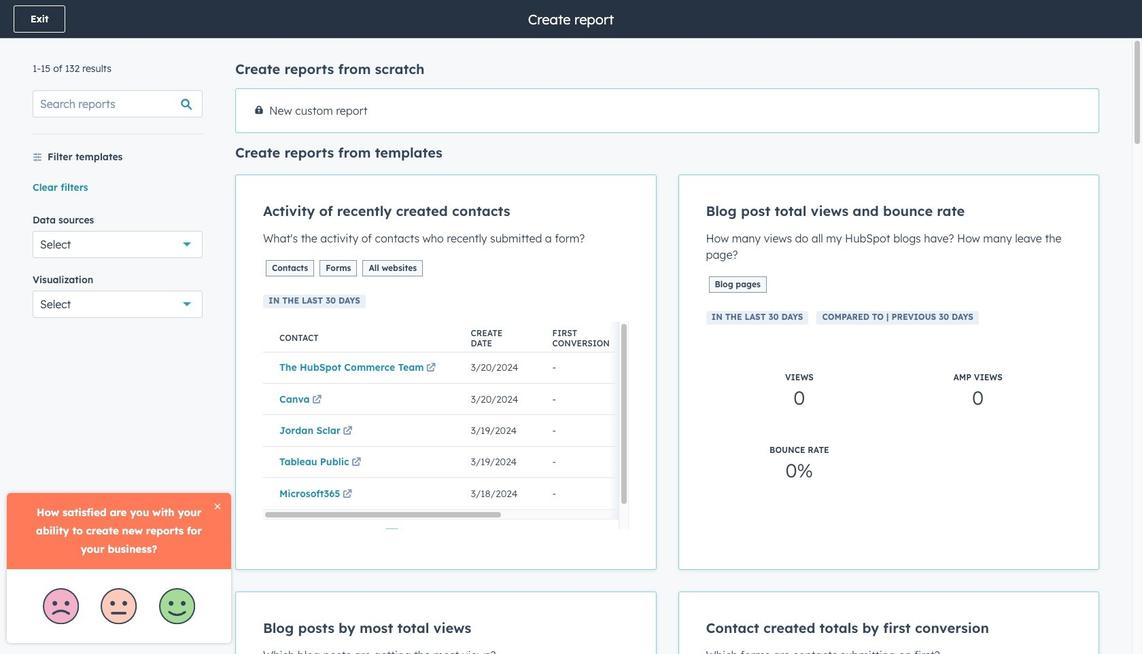 Task type: locate. For each thing, give the bounding box(es) containing it.
link opens in a new window image
[[426, 364, 436, 374], [343, 427, 352, 437], [352, 458, 361, 469], [352, 458, 361, 469], [343, 490, 352, 500]]

link opens in a new window image
[[426, 364, 436, 374], [312, 395, 322, 406], [312, 395, 322, 406], [343, 427, 352, 437], [343, 490, 352, 500]]

Search search field
[[33, 90, 203, 118]]

none checkbox pagination
[[235, 175, 789, 570]]

page section element
[[0, 0, 1142, 38]]

None checkbox
[[235, 175, 789, 570], [678, 175, 1099, 570], [235, 592, 656, 655], [678, 592, 1099, 655], [678, 175, 1099, 570], [235, 592, 656, 655], [678, 592, 1099, 655]]

None checkbox
[[235, 88, 1099, 133]]



Task type: vqa. For each thing, say whether or not it's contained in the screenshot.
"Search" SEARCH BOX at the top left
yes



Task type: describe. For each thing, give the bounding box(es) containing it.
pagination navigation
[[263, 525, 618, 550]]



